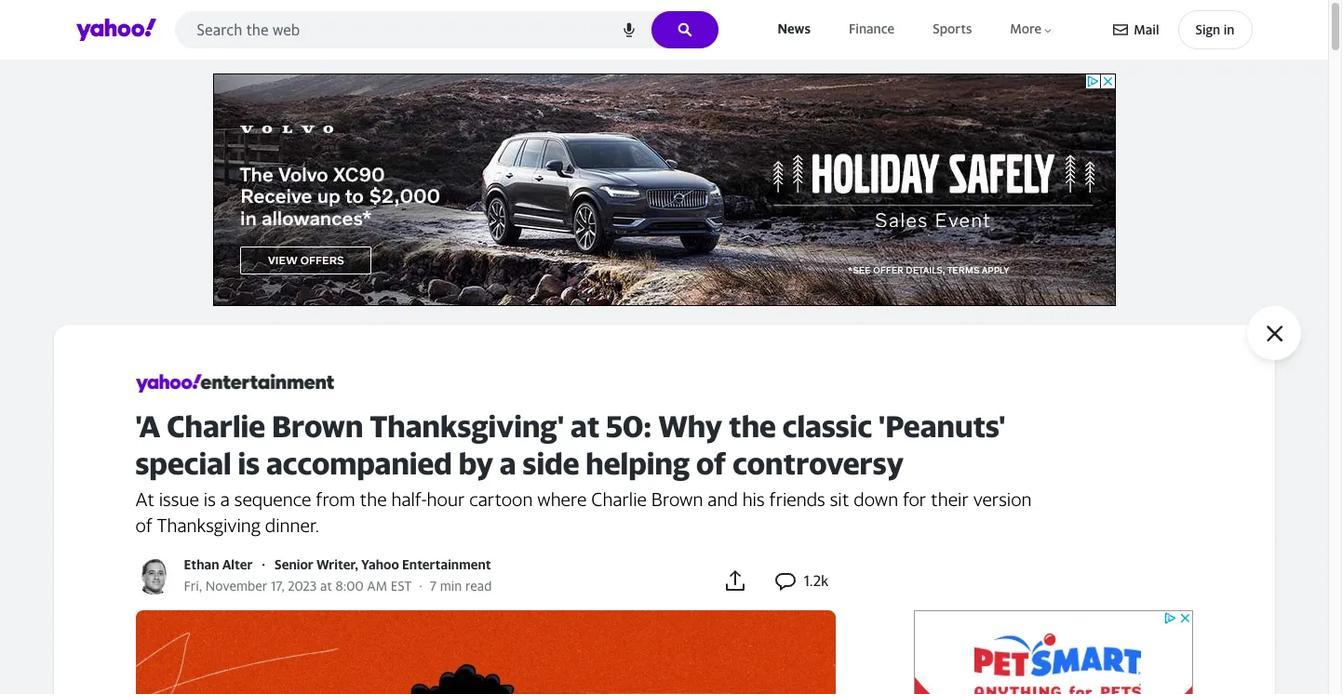 Task type: locate. For each thing, give the bounding box(es) containing it.
0 vertical spatial at
[[570, 409, 600, 444]]

alter
[[222, 557, 253, 572]]

search image
[[677, 22, 692, 37]]

'a charlie brown thanksgiving' at 50: why the classic 'peanuts' special is accompanied by a side helping of controversy article
[[135, 370, 1211, 694]]

1 horizontal spatial the
[[729, 409, 776, 444]]

is up sequence
[[238, 446, 260, 481]]

the right why
[[729, 409, 776, 444]]

'a charlie brown thanksgiving' at 50: why the classic 'peanuts' special is accompanied by a side helping of controversy at issue is a sequence from the half-hour cartoon where charlie brown and his friends sit down for their version of thanksgiving dinner.
[[135, 409, 1032, 536]]

1 vertical spatial advertisement region
[[914, 611, 1193, 694]]

'peanuts'
[[879, 409, 1006, 444]]

of up and
[[696, 446, 726, 481]]

brown up accompanied
[[272, 409, 363, 444]]

their
[[931, 489, 969, 510]]

sports
[[933, 21, 972, 37]]

at left 8:00
[[320, 578, 332, 594]]

0 horizontal spatial of
[[135, 515, 152, 536]]

charlie
[[167, 409, 265, 444], [591, 489, 647, 510]]

'a
[[135, 409, 160, 444]]

0 vertical spatial brown
[[272, 409, 363, 444]]

0 vertical spatial a
[[500, 446, 516, 481]]

min
[[440, 578, 462, 594]]

· right alter
[[262, 557, 265, 572]]

a
[[500, 446, 516, 481], [220, 489, 230, 510]]

None search field
[[175, 11, 718, 54]]

a up thanksgiving
[[220, 489, 230, 510]]

·
[[262, 557, 265, 572], [419, 578, 422, 594]]

of down at
[[135, 515, 152, 536]]

his
[[742, 489, 765, 510]]

1 horizontal spatial ·
[[419, 578, 422, 594]]

sit
[[830, 489, 849, 510]]

controversy
[[733, 446, 904, 481]]

0 vertical spatial is
[[238, 446, 260, 481]]

toolbar
[[1114, 10, 1252, 49]]

brown left and
[[651, 489, 703, 510]]

the
[[729, 409, 776, 444], [360, 489, 387, 510]]

ethan alter · senior writer, yahoo entertainment fri, november 17, 2023 at 8:00 am est · 7 min read
[[184, 557, 492, 594]]

entertainment
[[402, 557, 491, 572]]

at
[[135, 489, 154, 510]]

mail link
[[1114, 13, 1159, 47]]

down
[[854, 489, 898, 510]]

hour
[[427, 489, 465, 510]]

of
[[696, 446, 726, 481], [135, 515, 152, 536]]

at
[[570, 409, 600, 444], [320, 578, 332, 594]]

0 horizontal spatial at
[[320, 578, 332, 594]]

is up thanksgiving
[[204, 489, 216, 510]]

1 horizontal spatial of
[[696, 446, 726, 481]]

news
[[778, 21, 811, 37]]

for
[[903, 489, 926, 510]]

0 horizontal spatial is
[[204, 489, 216, 510]]

is
[[238, 446, 260, 481], [204, 489, 216, 510]]

news link
[[774, 17, 814, 42]]

finance
[[849, 21, 895, 37]]

advertisement region
[[213, 74, 1116, 306], [914, 611, 1193, 694]]

Search query text field
[[175, 11, 718, 48]]

1 horizontal spatial at
[[570, 409, 600, 444]]

1 vertical spatial brown
[[651, 489, 703, 510]]

1 vertical spatial ·
[[419, 578, 422, 594]]

0 horizontal spatial a
[[220, 489, 230, 510]]

charlie down helping
[[591, 489, 647, 510]]

at left 50: at the bottom of page
[[570, 409, 600, 444]]

charlie down yahoo tv 'image'
[[167, 409, 265, 444]]

finance link
[[845, 17, 898, 42]]

0 horizontal spatial charlie
[[167, 409, 265, 444]]

helping
[[586, 446, 690, 481]]

0 horizontal spatial the
[[360, 489, 387, 510]]

1 vertical spatial at
[[320, 578, 332, 594]]

thanksgiving'
[[370, 409, 564, 444]]

and
[[708, 489, 738, 510]]

1 vertical spatial of
[[135, 515, 152, 536]]

friends
[[769, 489, 825, 510]]

1 vertical spatial charlie
[[591, 489, 647, 510]]

thanksgiving
[[157, 515, 261, 536]]

issue
[[159, 489, 199, 510]]

1 vertical spatial a
[[220, 489, 230, 510]]

the left half-
[[360, 489, 387, 510]]

1 horizontal spatial is
[[238, 446, 260, 481]]

7
[[430, 578, 437, 594]]

0 vertical spatial ·
[[262, 557, 265, 572]]

mail
[[1134, 21, 1159, 37]]

more button
[[1006, 17, 1058, 42]]

· left 7
[[419, 578, 422, 594]]

2023
[[288, 578, 317, 594]]

1 horizontal spatial a
[[500, 446, 516, 481]]

a right "by" at the left of page
[[500, 446, 516, 481]]

brown
[[272, 409, 363, 444], [651, 489, 703, 510]]

writer,
[[316, 557, 358, 572]]



Task type: describe. For each thing, give the bounding box(es) containing it.
1 horizontal spatial charlie
[[591, 489, 647, 510]]

sign in
[[1196, 21, 1235, 37]]

0 vertical spatial of
[[696, 446, 726, 481]]

advertisement region inside 'a charlie brown thanksgiving' at 50: why the classic 'peanuts' special is accompanied by a side helping of controversy article
[[914, 611, 1193, 694]]

classic
[[783, 409, 872, 444]]

special
[[135, 446, 231, 481]]

1 vertical spatial the
[[360, 489, 387, 510]]

1.2k link
[[774, 568, 829, 594]]

side
[[523, 446, 579, 481]]

am
[[367, 578, 387, 594]]

sign in link
[[1178, 10, 1252, 49]]

ethan alter image
[[135, 558, 173, 595]]

50:
[[606, 409, 652, 444]]

at inside 'a charlie brown thanksgiving' at 50: why the classic 'peanuts' special is accompanied by a side helping of controversy at issue is a sequence from the half-hour cartoon where charlie brown and his friends sit down for their version of thanksgiving dinner.
[[570, 409, 600, 444]]

toolbar containing mail
[[1114, 10, 1252, 49]]

0 horizontal spatial brown
[[272, 409, 363, 444]]

17,
[[271, 578, 284, 594]]

0 vertical spatial advertisement region
[[213, 74, 1116, 306]]

more
[[1010, 21, 1042, 37]]

sequence
[[234, 489, 311, 510]]

0 vertical spatial charlie
[[167, 409, 265, 444]]

accompanied
[[266, 446, 452, 481]]

dinner.
[[265, 515, 319, 536]]

est
[[391, 578, 412, 594]]

8:00
[[336, 578, 364, 594]]

ethan
[[184, 557, 219, 572]]

fri,
[[184, 578, 202, 594]]

sign
[[1196, 21, 1221, 37]]

from
[[316, 489, 355, 510]]

sports link
[[929, 17, 976, 42]]

at inside ethan alter · senior writer, yahoo entertainment fri, november 17, 2023 at 8:00 am est · 7 min read
[[320, 578, 332, 594]]

november
[[206, 578, 267, 594]]

read
[[465, 578, 492, 594]]

0 horizontal spatial ·
[[262, 557, 265, 572]]

cartoon
[[469, 489, 533, 510]]

why
[[658, 409, 722, 444]]

1.2k
[[804, 572, 829, 591]]

0 vertical spatial the
[[729, 409, 776, 444]]

in
[[1224, 21, 1235, 37]]

senior
[[275, 557, 313, 572]]

version
[[973, 489, 1032, 510]]

1 vertical spatial is
[[204, 489, 216, 510]]

yahoo
[[361, 557, 399, 572]]

by
[[459, 446, 493, 481]]

ethan alter link
[[184, 557, 253, 572]]

half-
[[391, 489, 427, 510]]

where
[[537, 489, 587, 510]]

1 horizontal spatial brown
[[651, 489, 703, 510]]

yahoo tv image
[[135, 370, 334, 397]]



Task type: vqa. For each thing, say whether or not it's contained in the screenshot.
Weather
no



